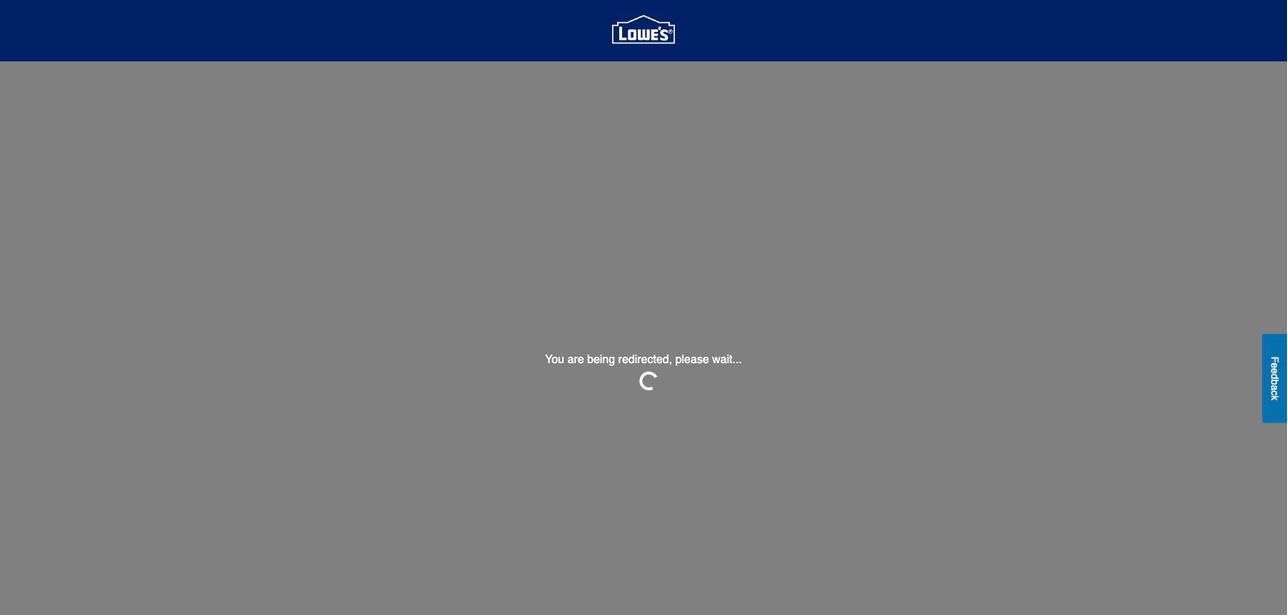 Task type: locate. For each thing, give the bounding box(es) containing it.
main content
[[0, 61, 1288, 615]]

lowe's home improvement logo image
[[613, 0, 675, 62]]



Task type: vqa. For each thing, say whether or not it's contained in the screenshot.
Christmas within the 6-ft Pine Pre-lit White Artificial Christmas Tree with LED Lights
no



